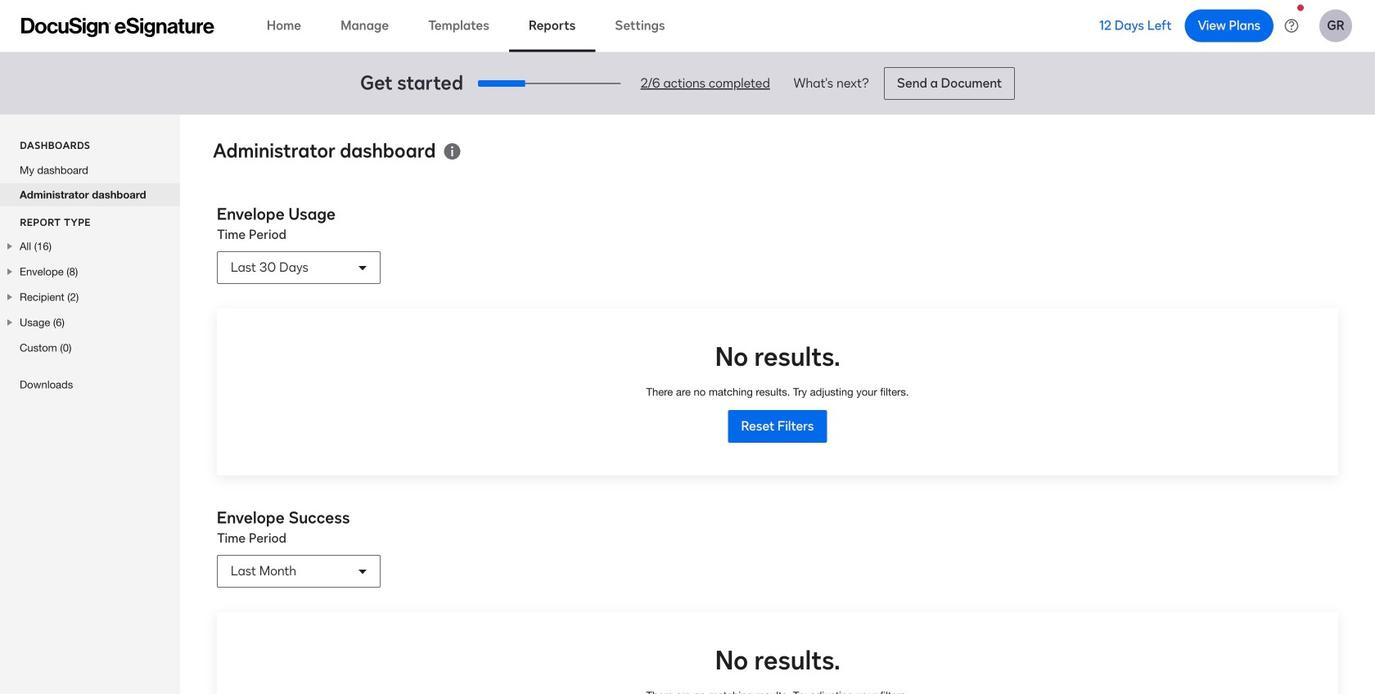 Task type: vqa. For each thing, say whether or not it's contained in the screenshot.
Docusign Esignature 'image'
yes



Task type: locate. For each thing, give the bounding box(es) containing it.
docusign esignature image
[[21, 18, 214, 37]]



